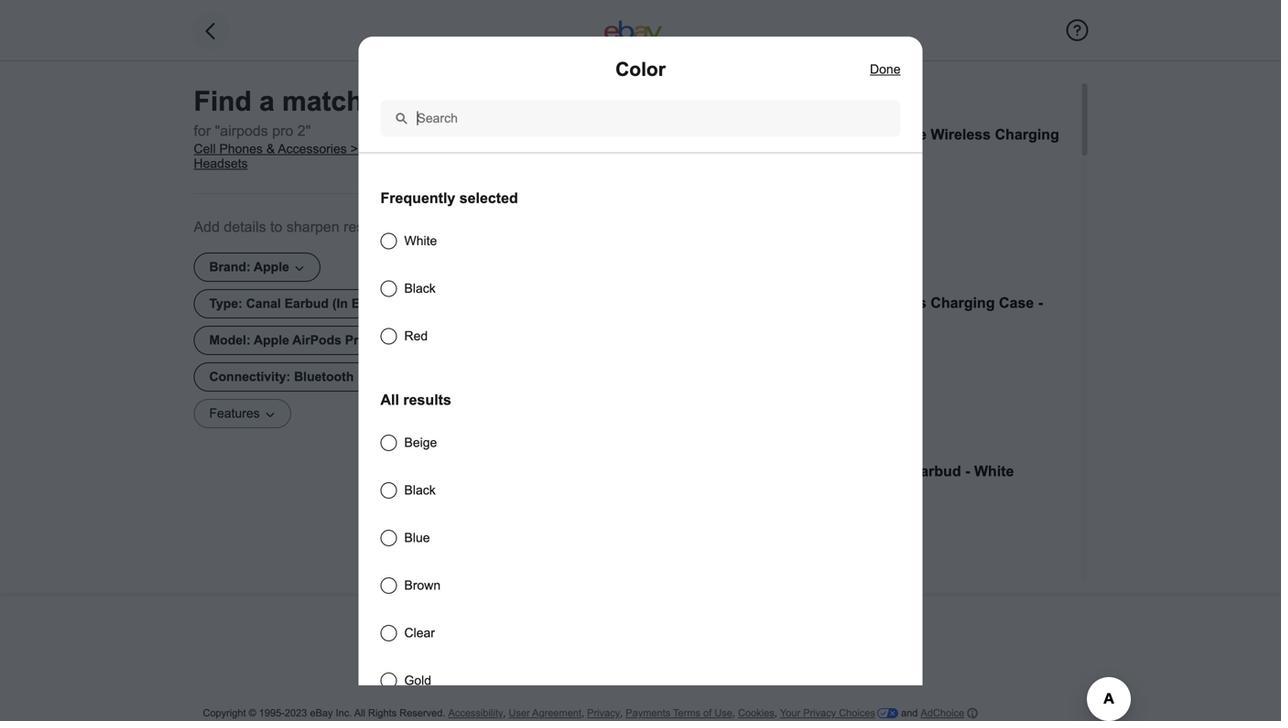 Task type: vqa. For each thing, say whether or not it's contained in the screenshot.
Case in the Apple AirPods Pro with MagSafe Wireless Charging Case - White
yes



Task type: locate. For each thing, give the bounding box(es) containing it.
white inside apple airpods pro with magsafe wireless charging case - white
[[749, 148, 788, 165]]

with
[[833, 126, 863, 143], [833, 295, 863, 312]]

cell left phone
[[362, 142, 384, 156]]

airpods inside apple airpods pro with wireless charging case - white
[[745, 295, 801, 312]]

>
[[351, 142, 358, 156], [500, 142, 507, 156]]

1 cell from the left
[[194, 142, 216, 156]]

0 vertical spatial with
[[833, 126, 863, 143]]

2 horizontal spatial -
[[1039, 295, 1044, 312]]

0 horizontal spatial all
[[354, 708, 366, 720]]

1 horizontal spatial -
[[966, 464, 971, 480]]

pro inside button
[[805, 464, 829, 480]]

0 vertical spatial case
[[700, 148, 735, 165]]

of
[[704, 708, 712, 720]]

results
[[344, 219, 387, 235], [403, 392, 452, 409]]

0 horizontal spatial results
[[344, 219, 387, 235]]

2 vertical spatial apple
[[700, 464, 741, 480]]

with inside apple airpods pro with wireless charging case - white
[[833, 295, 863, 312]]

1 horizontal spatial >
[[500, 142, 507, 156]]

pro
[[805, 126, 829, 143], [805, 295, 829, 312], [805, 464, 829, 480]]

your privacy choices link
[[780, 708, 899, 720]]

use
[[715, 708, 733, 720]]

apple airpods pro with magsafe wireless charging case - white button
[[539, 124, 1073, 270]]

1 vertical spatial black
[[405, 484, 436, 498]]

adchoice link
[[921, 707, 979, 721]]

choices
[[839, 708, 876, 720]]

apple for white
[[700, 295, 741, 312]]

1 vertical spatial case
[[1000, 295, 1035, 312]]

selected
[[460, 190, 518, 207]]

find
[[194, 86, 252, 117]]

menu
[[381, 183, 901, 722]]

with inside apple airpods pro with magsafe wireless charging case - white
[[833, 126, 863, 143]]

cookies
[[738, 708, 775, 720]]

earbud
[[911, 464, 962, 480]]

apple
[[700, 126, 741, 143], [700, 295, 741, 312], [700, 464, 741, 480]]

, left payments
[[620, 708, 623, 720]]

0 vertical spatial charging
[[995, 126, 1060, 143]]

and
[[902, 708, 918, 720]]

0 vertical spatial -
[[740, 148, 744, 165]]

0 horizontal spatial accessories
[[278, 142, 347, 156]]

1 privacy from the left
[[587, 708, 620, 720]]

gold
[[405, 674, 432, 688]]

1 vertical spatial wireless
[[867, 295, 927, 312]]

apple inside 'apple airpods pro a2084 left earbud - white' button
[[700, 464, 741, 480]]

1 accessories from the left
[[278, 142, 347, 156]]

3 airpods from the top
[[745, 464, 801, 480]]

pro for magsafe
[[805, 126, 829, 143]]

1 horizontal spatial accessories
[[427, 142, 496, 156]]

inc.
[[336, 708, 352, 720]]

airpods for -
[[745, 126, 801, 143]]

copyright © 1995-2023 ebay inc. all rights reserved. accessibility , user agreement , privacy , payments terms of use , cookies , your privacy choices
[[203, 708, 876, 720]]

black up red
[[405, 282, 436, 296]]

0 vertical spatial wireless
[[931, 126, 991, 143]]

all
[[381, 392, 399, 409], [354, 708, 366, 720]]

cookies link
[[738, 708, 775, 720]]

airpods inside button
[[745, 464, 801, 480]]

2 pro from the top
[[805, 295, 829, 312]]

1 pro from the top
[[805, 126, 829, 143]]

1 horizontal spatial privacy
[[804, 708, 837, 720]]

1 horizontal spatial cell
[[362, 142, 384, 156]]

1 apple from the top
[[700, 126, 741, 143]]

0 vertical spatial apple
[[700, 126, 741, 143]]

3 apple from the top
[[700, 464, 741, 480]]

results up beige on the left of page
[[403, 392, 452, 409]]

results right sharpen on the top left of the page
[[344, 219, 387, 235]]

, left your
[[775, 708, 778, 720]]

2"
[[298, 123, 311, 139]]

airpods inside apple airpods pro with magsafe wireless charging case - white
[[745, 126, 801, 143]]

a2084
[[833, 464, 876, 480]]

2 apple from the top
[[700, 295, 741, 312]]

details
[[224, 219, 266, 235]]

accessories up the frequently selected
[[427, 142, 496, 156]]

1 airpods from the top
[[745, 126, 801, 143]]

pro for left
[[805, 464, 829, 480]]

0 vertical spatial black
[[405, 282, 436, 296]]

user
[[509, 708, 530, 720]]

payments terms of use link
[[626, 708, 733, 720]]

1 horizontal spatial results
[[403, 392, 452, 409]]

2 black from the top
[[405, 484, 436, 498]]

case inside apple airpods pro with wireless charging case - white
[[1000, 295, 1035, 312]]

with for wireless
[[833, 295, 863, 312]]

pro inside apple airpods pro with wireless charging case - white
[[805, 295, 829, 312]]

-
[[740, 148, 744, 165], [1039, 295, 1044, 312], [966, 464, 971, 480]]

cell
[[194, 142, 216, 156], [362, 142, 384, 156]]

privacy left payments
[[587, 708, 620, 720]]

airpods
[[745, 126, 801, 143], [745, 295, 801, 312], [745, 464, 801, 480]]

to
[[270, 219, 283, 235]]

- inside apple airpods pro with magsafe wireless charging case - white
[[740, 148, 744, 165]]

1 with from the top
[[833, 126, 863, 143]]

1 , from the left
[[503, 708, 506, 720]]

1 horizontal spatial wireless
[[931, 126, 991, 143]]

1 vertical spatial with
[[833, 295, 863, 312]]

white
[[749, 148, 788, 165], [405, 234, 437, 248], [700, 317, 740, 334], [975, 464, 1015, 480]]

wireless inside apple airpods pro with wireless charging case - white
[[867, 295, 927, 312]]

privacy right your
[[804, 708, 837, 720]]

1 black from the top
[[405, 282, 436, 296]]

2 vertical spatial -
[[966, 464, 971, 480]]

0 horizontal spatial -
[[740, 148, 744, 165]]

rights
[[368, 708, 397, 720]]

1 vertical spatial airpods
[[745, 295, 801, 312]]

pro inside apple airpods pro with magsafe wireless charging case - white
[[805, 126, 829, 143]]

sharpen
[[287, 219, 340, 235]]

, left the privacy link
[[582, 708, 585, 720]]

1 vertical spatial -
[[1039, 295, 1044, 312]]

adchoice
[[921, 708, 965, 720]]

0 horizontal spatial privacy
[[587, 708, 620, 720]]

> left phone
[[351, 142, 358, 156]]

find a match for "airpods pro 2" cell phones & accessories > cell phone accessories > headsets
[[194, 86, 507, 171]]

phone
[[387, 142, 424, 156]]

accessories down 2" on the top left of page
[[278, 142, 347, 156]]

2 airpods from the top
[[745, 295, 801, 312]]

headsets
[[194, 157, 248, 171]]

charging
[[995, 126, 1060, 143], [931, 295, 995, 312]]

2 cell from the left
[[362, 142, 384, 156]]

2 with from the top
[[833, 295, 863, 312]]

blue
[[405, 531, 430, 546]]

black
[[405, 282, 436, 296], [405, 484, 436, 498]]

2 accessories from the left
[[427, 142, 496, 156]]

privacy
[[587, 708, 620, 720], [804, 708, 837, 720]]

, left user
[[503, 708, 506, 720]]

3 pro from the top
[[805, 464, 829, 480]]

accessories
[[278, 142, 347, 156], [427, 142, 496, 156]]

cell down for
[[194, 142, 216, 156]]

1 horizontal spatial case
[[1000, 295, 1035, 312]]

0 horizontal spatial wireless
[[867, 295, 927, 312]]

user agreement link
[[509, 708, 582, 720]]

1 horizontal spatial all
[[381, 392, 399, 409]]

"airpods
[[215, 123, 268, 139]]

black down beige on the left of page
[[405, 484, 436, 498]]

0 vertical spatial all
[[381, 392, 399, 409]]

with for magsafe
[[833, 126, 863, 143]]

terms
[[673, 708, 701, 720]]

all results
[[381, 392, 452, 409]]

wireless
[[931, 126, 991, 143], [867, 295, 927, 312]]

0 horizontal spatial >
[[351, 142, 358, 156]]

1 vertical spatial all
[[354, 708, 366, 720]]

apple inside apple airpods pro with wireless charging case - white
[[700, 295, 741, 312]]

1 vertical spatial pro
[[805, 295, 829, 312]]

0 vertical spatial airpods
[[745, 126, 801, 143]]

add details group
[[194, 253, 510, 436]]

results inside color dialog
[[403, 392, 452, 409]]

2 vertical spatial airpods
[[745, 464, 801, 480]]

1 vertical spatial results
[[403, 392, 452, 409]]

0 vertical spatial pro
[[805, 126, 829, 143]]

0 horizontal spatial case
[[700, 148, 735, 165]]

- inside button
[[966, 464, 971, 480]]

1995-
[[259, 708, 285, 720]]

, left the cookies
[[733, 708, 736, 720]]

> up selected
[[500, 142, 507, 156]]

0 horizontal spatial cell
[[194, 142, 216, 156]]

1 vertical spatial apple
[[700, 295, 741, 312]]

frequently
[[381, 190, 456, 207]]

apple for -
[[700, 126, 741, 143]]

case
[[700, 148, 735, 165], [1000, 295, 1035, 312]]

a
[[259, 86, 275, 117]]

2 privacy from the left
[[804, 708, 837, 720]]

3 , from the left
[[620, 708, 623, 720]]

,
[[503, 708, 506, 720], [582, 708, 585, 720], [620, 708, 623, 720], [733, 708, 736, 720], [775, 708, 778, 720]]

menu containing frequently selected
[[381, 183, 901, 722]]

add details to sharpen results
[[194, 219, 387, 235]]

1 vertical spatial charging
[[931, 295, 995, 312]]

apple inside apple airpods pro with magsafe wireless charging case - white
[[700, 126, 741, 143]]

add
[[194, 219, 220, 235]]

2 vertical spatial pro
[[805, 464, 829, 480]]

white inside apple airpods pro with wireless charging case - white
[[700, 317, 740, 334]]



Task type: describe. For each thing, give the bounding box(es) containing it.
wireless inside apple airpods pro with magsafe wireless charging case - white
[[931, 126, 991, 143]]

menu inside color dialog
[[381, 183, 901, 722]]

2 , from the left
[[582, 708, 585, 720]]

white inside color dialog
[[405, 234, 437, 248]]

magsafe
[[867, 126, 927, 143]]

clear
[[405, 627, 435, 641]]

ebay
[[310, 708, 333, 720]]

airpods for white
[[745, 295, 801, 312]]

color
[[616, 59, 666, 80]]

apple airpods pro with magsafe wireless charging case - white
[[700, 126, 1060, 165]]

brown
[[405, 579, 441, 593]]

done button
[[870, 59, 901, 81]]

accessibility
[[448, 708, 503, 720]]

apple airpods pro with wireless charging case - white
[[700, 295, 1044, 334]]

your
[[780, 708, 801, 720]]

case inside apple airpods pro with magsafe wireless charging case - white
[[700, 148, 735, 165]]

phones
[[219, 142, 263, 156]]

pro
[[272, 123, 294, 139]]

2 > from the left
[[500, 142, 507, 156]]

left
[[880, 464, 907, 480]]

- inside apple airpods pro with wireless charging case - white
[[1039, 295, 1044, 312]]

cell phones & accessories > cell phone accessories > headsets button
[[194, 142, 510, 171]]

1 > from the left
[[351, 142, 358, 156]]

apple airpods pro a2084 left earbud - white
[[700, 464, 1015, 480]]

and adchoice
[[899, 708, 965, 720]]

Search text field
[[381, 100, 901, 137]]

&
[[267, 142, 275, 156]]

©
[[249, 708, 256, 720]]

charging inside apple airpods pro with wireless charging case - white
[[931, 295, 995, 312]]

0 vertical spatial results
[[344, 219, 387, 235]]

apple airpods pro with wireless charging case - white button
[[539, 292, 1073, 439]]

black for frequently
[[405, 282, 436, 296]]

apple airpods pro a2084 left earbud - white button
[[539, 461, 1073, 607]]

5 , from the left
[[775, 708, 778, 720]]

red
[[405, 329, 428, 344]]

payments
[[626, 708, 671, 720]]

privacy link
[[587, 708, 620, 720]]

pro for wireless
[[805, 295, 829, 312]]

color dialog
[[0, 0, 1282, 722]]

match
[[282, 86, 363, 117]]

reserved.
[[400, 708, 446, 720]]

accessibility link
[[448, 708, 503, 720]]

black for all
[[405, 484, 436, 498]]

agreement
[[532, 708, 582, 720]]

charging inside apple airpods pro with magsafe wireless charging case - white
[[995, 126, 1060, 143]]

frequently selected
[[381, 190, 518, 207]]

all inside color dialog
[[381, 392, 399, 409]]

beige
[[405, 436, 437, 450]]

done
[[870, 62, 901, 77]]

2023
[[285, 708, 307, 720]]

for
[[194, 123, 211, 139]]

4 , from the left
[[733, 708, 736, 720]]

copyright
[[203, 708, 246, 720]]

white inside button
[[975, 464, 1015, 480]]



